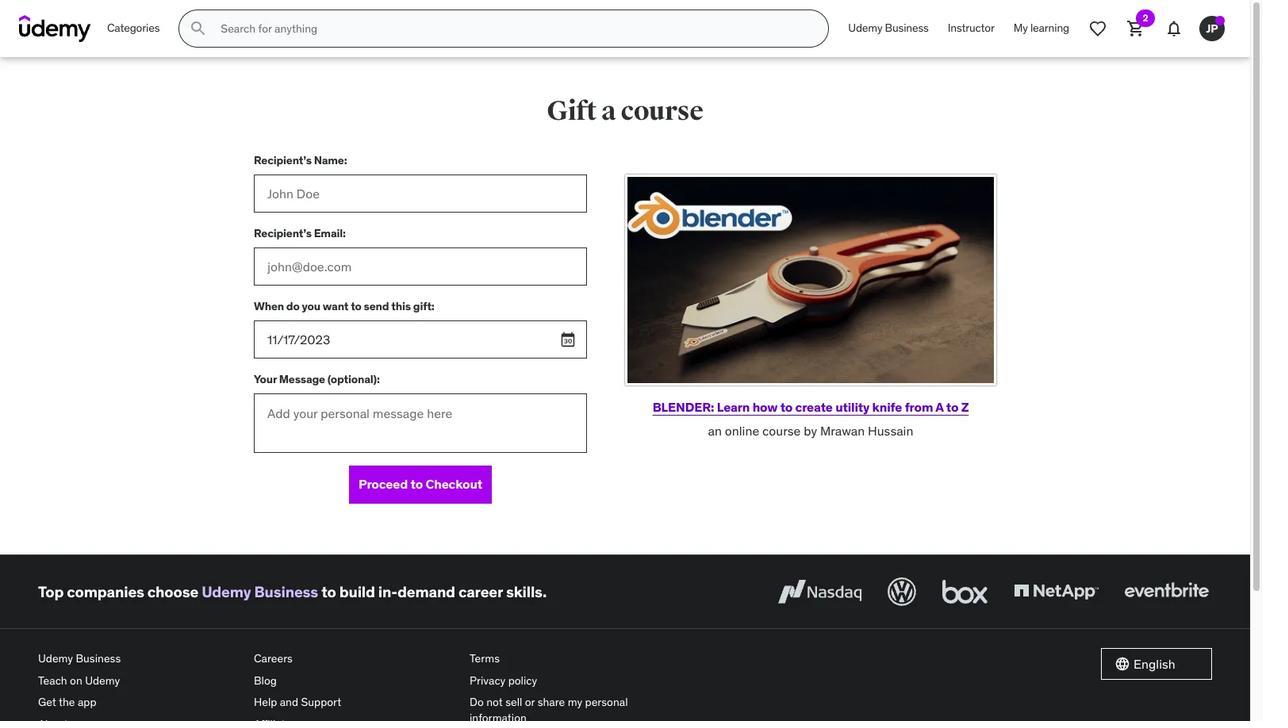 Task type: vqa. For each thing, say whether or not it's contained in the screenshot.
07:13
no



Task type: describe. For each thing, give the bounding box(es) containing it.
2 link
[[1117, 10, 1155, 48]]

shopping cart with 2 items image
[[1126, 19, 1146, 38]]

Recipient's Email: email field
[[254, 248, 587, 286]]

gift:
[[413, 299, 434, 313]]

volkswagen image
[[885, 574, 919, 609]]

proceed
[[359, 476, 408, 492]]

hussain
[[868, 423, 913, 439]]

proceed to checkout button
[[349, 466, 492, 504]]

how
[[753, 399, 778, 415]]

submit search image
[[189, 19, 208, 38]]

instructor
[[948, 21, 995, 35]]

recipient's name:
[[254, 153, 347, 167]]

an online course by mrawan hussain
[[708, 423, 913, 439]]

teach
[[38, 673, 67, 687]]

course for a
[[621, 94, 703, 128]]

your message (optional):
[[254, 372, 380, 386]]

course for online
[[762, 423, 801, 439]]

Your Message (optional): text field
[[254, 393, 587, 453]]

blender: learn how to create utility knife from a to z link
[[653, 399, 969, 415]]

do
[[470, 695, 484, 709]]

you have alerts image
[[1215, 16, 1225, 25]]

1 vertical spatial udemy business link
[[202, 582, 318, 601]]

jp
[[1206, 21, 1218, 35]]

recipient's email:
[[254, 226, 346, 240]]

to left build
[[321, 582, 336, 601]]

Search for anything text field
[[218, 15, 809, 42]]

career
[[458, 582, 503, 601]]

notifications image
[[1165, 19, 1184, 38]]

my
[[1014, 21, 1028, 35]]

careers blog help and support
[[254, 651, 341, 709]]

mrawan
[[820, 423, 865, 439]]

help
[[254, 695, 277, 709]]

when
[[254, 299, 284, 313]]

blender:
[[653, 399, 714, 415]]

checkout
[[426, 476, 482, 492]]

english button
[[1101, 648, 1212, 680]]

terms link
[[470, 648, 673, 670]]

get
[[38, 695, 56, 709]]

not
[[486, 695, 503, 709]]

categories button
[[98, 10, 169, 48]]

to inside button
[[411, 476, 423, 492]]

send
[[364, 299, 389, 313]]

want
[[323, 299, 348, 313]]

your
[[254, 372, 277, 386]]

skills.
[[506, 582, 547, 601]]

careers
[[254, 651, 293, 666]]

my
[[568, 695, 582, 709]]

and
[[280, 695, 298, 709]]

information
[[470, 711, 527, 721]]

netapp image
[[1011, 574, 1102, 609]]

top companies choose udemy business to build in-demand career skills.
[[38, 582, 547, 601]]

jp link
[[1193, 10, 1231, 48]]

support
[[301, 695, 341, 709]]

top
[[38, 582, 64, 601]]

teach on udemy link
[[38, 670, 241, 692]]

2 vertical spatial udemy business link
[[38, 648, 241, 670]]

share
[[538, 695, 565, 709]]

learning
[[1030, 21, 1069, 35]]

terms
[[470, 651, 500, 666]]

to right how
[[780, 399, 793, 415]]

2
[[1143, 12, 1148, 24]]

a
[[936, 399, 944, 415]]

you
[[302, 299, 320, 313]]

sell
[[505, 695, 522, 709]]

udemy business
[[848, 21, 929, 35]]

recipient's for recipient's name:
[[254, 153, 312, 167]]

get the app link
[[38, 692, 241, 714]]

eventbrite image
[[1121, 574, 1212, 609]]

categories
[[107, 21, 160, 35]]

personal
[[585, 695, 628, 709]]

privacy
[[470, 673, 506, 687]]

0 vertical spatial udemy business link
[[839, 10, 938, 48]]

companies
[[67, 582, 144, 601]]

blender: learn how to create utility knife from a to z
[[653, 399, 969, 415]]

nasdaq image
[[774, 574, 865, 609]]

box image
[[938, 574, 992, 609]]



Task type: locate. For each thing, give the bounding box(es) containing it.
udemy business link
[[839, 10, 938, 48], [202, 582, 318, 601], [38, 648, 241, 670]]

gift a course
[[547, 94, 703, 128]]

When do you want to send this gift: text field
[[254, 320, 587, 359]]

name:
[[314, 153, 347, 167]]

1 vertical spatial business
[[254, 582, 318, 601]]

Recipient's Name: text field
[[254, 175, 587, 213]]

business left instructor
[[885, 21, 929, 35]]

blog link
[[254, 670, 457, 692]]

demand
[[397, 582, 455, 601]]

0 vertical spatial recipient's
[[254, 153, 312, 167]]

learn
[[717, 399, 750, 415]]

2 horizontal spatial business
[[885, 21, 929, 35]]

small image
[[1115, 656, 1130, 672]]

by
[[804, 423, 817, 439]]

to right "proceed"
[[411, 476, 423, 492]]

to left the z
[[946, 399, 959, 415]]

to
[[351, 299, 361, 313], [780, 399, 793, 415], [946, 399, 959, 415], [411, 476, 423, 492], [321, 582, 336, 601]]

1 recipient's from the top
[[254, 153, 312, 167]]

choose
[[147, 582, 198, 601]]

business up 'careers'
[[254, 582, 318, 601]]

on
[[70, 673, 82, 687]]

instructor link
[[938, 10, 1004, 48]]

1 horizontal spatial course
[[762, 423, 801, 439]]

proceed to checkout
[[359, 476, 482, 492]]

privacy policy link
[[470, 670, 673, 692]]

my learning link
[[1004, 10, 1079, 48]]

app
[[78, 695, 96, 709]]

blog
[[254, 673, 277, 687]]

email:
[[314, 226, 346, 240]]

careers link
[[254, 648, 457, 670]]

message
[[279, 372, 325, 386]]

wishlist image
[[1088, 19, 1107, 38]]

or
[[525, 695, 535, 709]]

business inside 'udemy business teach on udemy get the app'
[[76, 651, 121, 666]]

build
[[339, 582, 375, 601]]

to left send
[[351, 299, 361, 313]]

knife
[[872, 399, 902, 415]]

0 vertical spatial course
[[621, 94, 703, 128]]

terms privacy policy do not sell or share my personal information
[[470, 651, 628, 721]]

0 horizontal spatial course
[[621, 94, 703, 128]]

gift
[[547, 94, 597, 128]]

z
[[961, 399, 969, 415]]

from
[[905, 399, 933, 415]]

when do you want to send this gift:
[[254, 299, 434, 313]]

2 vertical spatial business
[[76, 651, 121, 666]]

2 recipient's from the top
[[254, 226, 312, 240]]

a
[[601, 94, 616, 128]]

business for udemy business teach on udemy get the app
[[76, 651, 121, 666]]

english
[[1134, 656, 1175, 672]]

business for udemy business
[[885, 21, 929, 35]]

create
[[795, 399, 833, 415]]

help and support link
[[254, 692, 457, 714]]

the
[[59, 695, 75, 709]]

1 vertical spatial recipient's
[[254, 226, 312, 240]]

utility
[[835, 399, 870, 415]]

this
[[391, 299, 411, 313]]

recipient's left the name:
[[254, 153, 312, 167]]

(optional):
[[327, 372, 380, 386]]

course right 'a'
[[621, 94, 703, 128]]

recipient's left email:
[[254, 226, 312, 240]]

my learning
[[1014, 21, 1069, 35]]

1 horizontal spatial business
[[254, 582, 318, 601]]

do not sell or share my personal information button
[[470, 692, 673, 721]]

0 horizontal spatial business
[[76, 651, 121, 666]]

business up on
[[76, 651, 121, 666]]

business
[[885, 21, 929, 35], [254, 582, 318, 601], [76, 651, 121, 666]]

udemy image
[[19, 15, 91, 42]]

0 vertical spatial business
[[885, 21, 929, 35]]

udemy business teach on udemy get the app
[[38, 651, 121, 709]]

do
[[286, 299, 300, 313]]

1 vertical spatial course
[[762, 423, 801, 439]]

recipient's for recipient's email:
[[254, 226, 312, 240]]

course
[[621, 94, 703, 128], [762, 423, 801, 439]]

udemy
[[848, 21, 882, 35], [202, 582, 251, 601], [38, 651, 73, 666], [85, 673, 120, 687]]

course left by
[[762, 423, 801, 439]]

online
[[725, 423, 759, 439]]

policy
[[508, 673, 537, 687]]

an
[[708, 423, 722, 439]]

in-
[[378, 582, 397, 601]]



